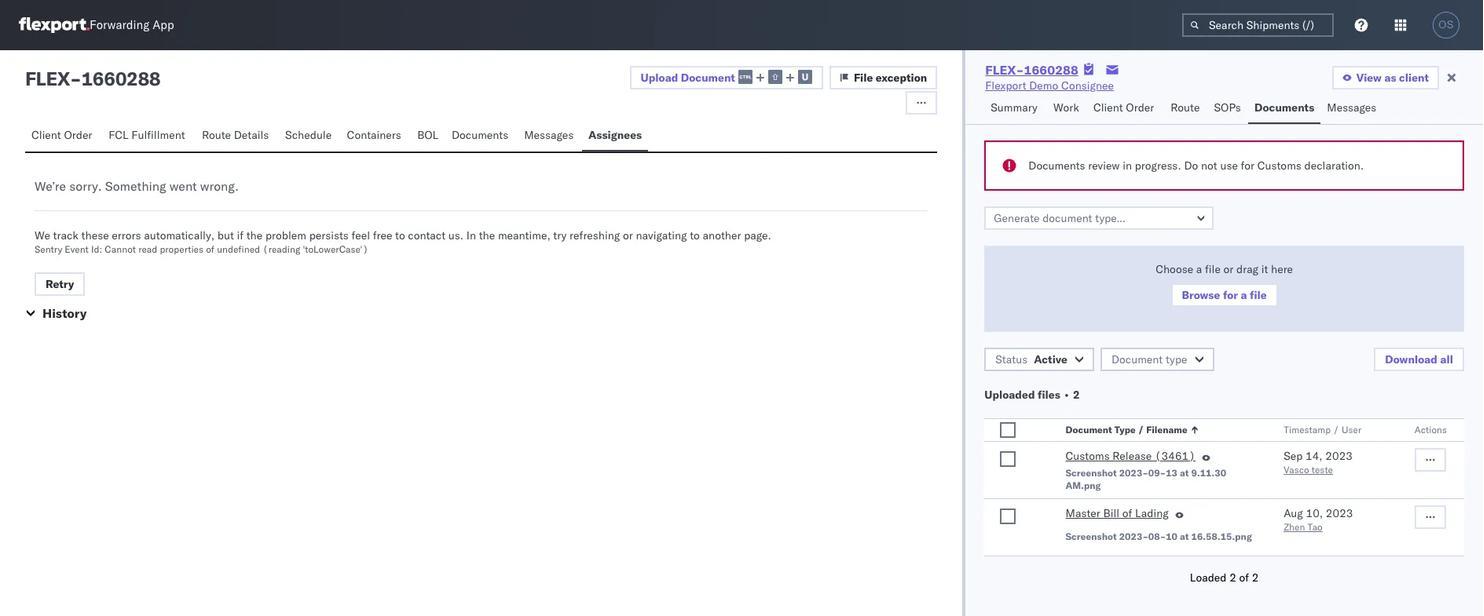 Task type: vqa. For each thing, say whether or not it's contained in the screenshot.
Status
yes



Task type: locate. For each thing, give the bounding box(es) containing it.
timestamp / user button
[[1281, 421, 1383, 437]]

2 2023- from the top
[[1119, 531, 1149, 543]]

went
[[169, 178, 197, 194]]

or inside we track these errors automatically, but if the problem persists feel free to contact us. in the meantime, try refreshing or navigating to another page. sentry event id: cannot read properties of undefined (reading 'tolowercase')
[[623, 229, 633, 243]]

order left fcl
[[64, 128, 92, 142]]

fcl fulfillment button
[[102, 121, 196, 152]]

client down consignee
[[1094, 101, 1123, 115]]

errors
[[112, 229, 141, 243]]

1 vertical spatial for
[[1223, 288, 1238, 303]]

documents right sops button
[[1255, 101, 1315, 115]]

0 vertical spatial at
[[1180, 468, 1189, 479]]

to right the free
[[395, 229, 405, 243]]

browse for a file button
[[1171, 284, 1278, 307]]

event
[[65, 244, 89, 255]]

2 horizontal spatial 2
[[1252, 571, 1259, 585]]

1660288 up flexport demo consignee
[[1024, 62, 1079, 78]]

or left drag
[[1224, 262, 1234, 277]]

flex-1660288 link
[[986, 62, 1079, 78]]

0 vertical spatial 2023
[[1326, 449, 1353, 464]]

0 horizontal spatial /
[[1138, 424, 1144, 436]]

type
[[1115, 424, 1136, 436]]

2
[[1073, 388, 1080, 402], [1230, 571, 1237, 585], [1252, 571, 1259, 585]]

1 2023 from the top
[[1326, 449, 1353, 464]]

0 vertical spatial of
[[206, 244, 215, 255]]

the right the in
[[479, 229, 495, 243]]

a inside button
[[1241, 288, 1247, 303]]

1 vertical spatial 2023-
[[1119, 531, 1149, 543]]

0 horizontal spatial client
[[31, 128, 61, 142]]

0 horizontal spatial of
[[206, 244, 215, 255]]

0 vertical spatial client
[[1094, 101, 1123, 115]]

type
[[1166, 353, 1188, 367]]

demo
[[1029, 79, 1059, 93]]

messages for the left messages button
[[524, 128, 574, 142]]

1 horizontal spatial route
[[1171, 101, 1200, 115]]

2 2023 from the top
[[1326, 507, 1353, 521]]

client up we're
[[31, 128, 61, 142]]

0 horizontal spatial the
[[246, 229, 263, 243]]

to left another
[[690, 229, 700, 243]]

lading
[[1135, 507, 1169, 521]]

2023
[[1326, 449, 1353, 464], [1326, 507, 1353, 521]]

sep
[[1284, 449, 1303, 464]]

0 horizontal spatial 1660288
[[81, 67, 160, 90]]

1 horizontal spatial customs
[[1258, 159, 1302, 173]]

document inside upload document button
[[681, 70, 735, 85]]

2 / from the left
[[1334, 424, 1340, 436]]

1 horizontal spatial a
[[1241, 288, 1247, 303]]

0 vertical spatial documents
[[1255, 101, 1315, 115]]

messages button down the view
[[1321, 94, 1385, 124]]

1 vertical spatial route
[[202, 128, 231, 142]]

browse
[[1182, 288, 1221, 303]]

file inside button
[[1250, 288, 1267, 303]]

1 horizontal spatial documents
[[1029, 159, 1086, 173]]

2023- down master bill of lading link
[[1119, 531, 1149, 543]]

0 horizontal spatial documents
[[452, 128, 509, 142]]

or right refreshing
[[623, 229, 633, 243]]

2 horizontal spatial documents
[[1255, 101, 1315, 115]]

2 at from the top
[[1180, 531, 1189, 543]]

messages for right messages button
[[1327, 101, 1377, 115]]

fcl
[[109, 128, 129, 142]]

documents for the right documents button
[[1255, 101, 1315, 115]]

master
[[1066, 507, 1101, 521]]

at right 13
[[1180, 468, 1189, 479]]

2 vertical spatial document
[[1066, 424, 1112, 436]]

1 vertical spatial a
[[1241, 288, 1247, 303]]

refreshing
[[570, 229, 620, 243]]

sep 14, 2023 vasco teste
[[1284, 449, 1353, 476]]

of
[[206, 244, 215, 255], [1123, 507, 1133, 521], [1239, 571, 1249, 585]]

0 horizontal spatial messages
[[524, 128, 574, 142]]

0 vertical spatial document
[[681, 70, 735, 85]]

1 vertical spatial messages
[[524, 128, 574, 142]]

work button
[[1047, 94, 1087, 124]]

document left type
[[1066, 424, 1112, 436]]

16.58.15.png
[[1192, 531, 1252, 543]]

'tolowercase')
[[303, 244, 368, 255]]

2 for ∙
[[1073, 388, 1080, 402]]

0 vertical spatial 2023-
[[1119, 468, 1149, 479]]

2 vertical spatial documents
[[1029, 159, 1086, 173]]

-
[[70, 67, 81, 90]]

document right upload
[[681, 70, 735, 85]]

0 vertical spatial customs
[[1258, 159, 1302, 173]]

client for right client order button
[[1094, 101, 1123, 115]]

1 at from the top
[[1180, 468, 1189, 479]]

0 horizontal spatial to
[[395, 229, 405, 243]]

navigating
[[636, 229, 687, 243]]

Generate document type... text field
[[985, 207, 1214, 230]]

route
[[1171, 101, 1200, 115], [202, 128, 231, 142]]

forwarding app link
[[19, 17, 174, 33]]

0 vertical spatial or
[[623, 229, 633, 243]]

1 horizontal spatial file
[[1250, 288, 1267, 303]]

0 vertical spatial client order
[[1094, 101, 1155, 115]]

do
[[1184, 159, 1199, 173]]

document left type on the bottom right of page
[[1112, 353, 1163, 367]]

1 horizontal spatial order
[[1126, 101, 1155, 115]]

fcl fulfillment
[[109, 128, 185, 142]]

0 horizontal spatial file
[[1205, 262, 1221, 277]]

2023 right the 10,
[[1326, 507, 1353, 521]]

0 horizontal spatial client order
[[31, 128, 92, 142]]

for down choose a file or drag it here
[[1223, 288, 1238, 303]]

2023 inside sep 14, 2023 vasco teste
[[1326, 449, 1353, 464]]

document type / filename button
[[1063, 421, 1253, 437]]

2023-
[[1119, 468, 1149, 479], [1119, 531, 1149, 543]]

at inside screenshot 2023-09-13 at 9.11.30 am.png
[[1180, 468, 1189, 479]]

0 vertical spatial route
[[1171, 101, 1200, 115]]

1 horizontal spatial to
[[690, 229, 700, 243]]

2 screenshot from the top
[[1066, 531, 1117, 543]]

documents button right sops
[[1249, 94, 1321, 124]]

messages button left assignees
[[518, 121, 582, 152]]

client order down consignee
[[1094, 101, 1155, 115]]

summary
[[991, 101, 1038, 115]]

review
[[1088, 159, 1120, 173]]

screenshot down master
[[1066, 531, 1117, 543]]

2023 for aug 10, 2023
[[1326, 507, 1353, 521]]

1 horizontal spatial /
[[1334, 424, 1340, 436]]

2 horizontal spatial of
[[1239, 571, 1249, 585]]

tao
[[1308, 522, 1323, 534]]

customs
[[1258, 159, 1302, 173], [1066, 449, 1110, 464]]

2023- down release on the right bottom
[[1119, 468, 1149, 479]]

read
[[138, 244, 157, 255]]

0 horizontal spatial messages button
[[518, 121, 582, 152]]

None checkbox
[[1000, 423, 1016, 438], [1000, 452, 1016, 468], [1000, 509, 1016, 525], [1000, 423, 1016, 438], [1000, 452, 1016, 468], [1000, 509, 1016, 525]]

2023- for aug
[[1119, 531, 1149, 543]]

1660288 down forwarding
[[81, 67, 160, 90]]

screenshot inside screenshot 2023-09-13 at 9.11.30 am.png
[[1066, 468, 1117, 479]]

of right bill
[[1123, 507, 1133, 521]]

2023- inside screenshot 2023-09-13 at 9.11.30 am.png
[[1119, 468, 1149, 479]]

order left route button
[[1126, 101, 1155, 115]]

0 horizontal spatial for
[[1223, 288, 1238, 303]]

route left sops
[[1171, 101, 1200, 115]]

for right use
[[1241, 159, 1255, 173]]

10,
[[1306, 507, 1323, 521]]

messages down the view
[[1327, 101, 1377, 115]]

work
[[1054, 101, 1080, 115]]

0 horizontal spatial order
[[64, 128, 92, 142]]

1 vertical spatial 2023
[[1326, 507, 1353, 521]]

flexport
[[986, 79, 1027, 93]]

client order for right client order button
[[1094, 101, 1155, 115]]

document for document type / filename
[[1066, 424, 1112, 436]]

upload document
[[641, 70, 735, 85]]

2023 for sep 14, 2023
[[1326, 449, 1353, 464]]

1 vertical spatial screenshot
[[1066, 531, 1117, 543]]

history
[[42, 306, 87, 321]]

loaded
[[1190, 571, 1227, 585]]

file up browse for a file button
[[1205, 262, 1221, 277]]

1 screenshot from the top
[[1066, 468, 1117, 479]]

a down drag
[[1241, 288, 1247, 303]]

1 horizontal spatial client order
[[1094, 101, 1155, 115]]

2023- for sep
[[1119, 468, 1149, 479]]

2023 up teste
[[1326, 449, 1353, 464]]

1 horizontal spatial messages
[[1327, 101, 1377, 115]]

1 vertical spatial file
[[1250, 288, 1267, 303]]

file down it
[[1250, 288, 1267, 303]]

/
[[1138, 424, 1144, 436], [1334, 424, 1340, 436]]

1 horizontal spatial of
[[1123, 507, 1133, 521]]

1 to from the left
[[395, 229, 405, 243]]

route left details
[[202, 128, 231, 142]]

of right loaded in the right bottom of the page
[[1239, 571, 1249, 585]]

containers button
[[341, 121, 411, 152]]

status active
[[996, 353, 1068, 367]]

(reading
[[263, 244, 300, 255]]

1 vertical spatial at
[[1180, 531, 1189, 543]]

documents for leftmost documents button
[[452, 128, 509, 142]]

1 horizontal spatial for
[[1241, 159, 1255, 173]]

os
[[1439, 19, 1454, 31]]

0 vertical spatial messages
[[1327, 101, 1377, 115]]

retry button
[[35, 273, 85, 296]]

1 horizontal spatial client
[[1094, 101, 1123, 115]]

document inside 'document type' "button"
[[1112, 353, 1163, 367]]

14,
[[1306, 449, 1323, 464]]

route for route
[[1171, 101, 1200, 115]]

for
[[1241, 159, 1255, 173], [1223, 288, 1238, 303]]

client order
[[1094, 101, 1155, 115], [31, 128, 92, 142]]

1 vertical spatial of
[[1123, 507, 1133, 521]]

customs up am.png
[[1066, 449, 1110, 464]]

os button
[[1428, 7, 1465, 43]]

1 vertical spatial client
[[31, 128, 61, 142]]

master bill of lading
[[1066, 507, 1169, 521]]

1 vertical spatial client order
[[31, 128, 92, 142]]

bol button
[[411, 121, 445, 152]]

client order up we're
[[31, 128, 92, 142]]

messages left assignees
[[524, 128, 574, 142]]

the right if
[[246, 229, 263, 243]]

a
[[1197, 262, 1202, 277], [1241, 288, 1247, 303]]

0 horizontal spatial client order button
[[25, 121, 102, 152]]

of inside we track these errors automatically, but if the problem persists feel free to contact us. in the meantime, try refreshing or navigating to another page. sentry event id: cannot read properties of undefined (reading 'tolowercase')
[[206, 244, 215, 255]]

page.
[[744, 229, 771, 243]]

meantime,
[[498, 229, 551, 243]]

documents left review
[[1029, 159, 1086, 173]]

properties
[[160, 244, 204, 255]]

1 2023- from the top
[[1119, 468, 1149, 479]]

at for sep 14, 2023
[[1180, 468, 1189, 479]]

0 vertical spatial for
[[1241, 159, 1255, 173]]

we're sorry. something went wrong.
[[35, 178, 239, 194]]

a right choose
[[1197, 262, 1202, 277]]

1 vertical spatial documents
[[452, 128, 509, 142]]

customs right use
[[1258, 159, 1302, 173]]

0 horizontal spatial or
[[623, 229, 633, 243]]

client order button up we're
[[25, 121, 102, 152]]

vasco
[[1284, 464, 1310, 476]]

document inside document type / filename button
[[1066, 424, 1112, 436]]

1 vertical spatial document
[[1112, 353, 1163, 367]]

aug 10, 2023 zhen tao
[[1284, 507, 1353, 534]]

2023 inside aug 10, 2023 zhen tao
[[1326, 507, 1353, 521]]

client order button down consignee
[[1087, 94, 1165, 124]]

at right 10
[[1180, 531, 1189, 543]]

0 horizontal spatial customs
[[1066, 449, 1110, 464]]

documents right bol button
[[452, 128, 509, 142]]

0 vertical spatial a
[[1197, 262, 1202, 277]]

details
[[234, 128, 269, 142]]

1 vertical spatial or
[[1224, 262, 1234, 277]]

the
[[246, 229, 263, 243], [479, 229, 495, 243]]

aug
[[1284, 507, 1303, 521]]

0 horizontal spatial route
[[202, 128, 231, 142]]

of for master bill of lading
[[1123, 507, 1133, 521]]

messages button
[[1321, 94, 1385, 124], [518, 121, 582, 152]]

documents button right bol at top
[[445, 121, 518, 152]]

view as client
[[1357, 71, 1429, 85]]

order
[[1126, 101, 1155, 115], [64, 128, 92, 142]]

0 vertical spatial screenshot
[[1066, 468, 1117, 479]]

/ right type
[[1138, 424, 1144, 436]]

document type
[[1112, 353, 1188, 367]]

1 horizontal spatial the
[[479, 229, 495, 243]]

1 horizontal spatial or
[[1224, 262, 1234, 277]]

0 horizontal spatial 2
[[1073, 388, 1080, 402]]

/ left user
[[1334, 424, 1340, 436]]

2 vertical spatial of
[[1239, 571, 1249, 585]]

cannot
[[105, 244, 136, 255]]

view as client button
[[1332, 66, 1439, 90]]

of left undefined
[[206, 244, 215, 255]]

if
[[237, 229, 244, 243]]

user
[[1342, 424, 1362, 436]]

screenshot up am.png
[[1066, 468, 1117, 479]]



Task type: describe. For each thing, give the bounding box(es) containing it.
am.png
[[1066, 480, 1101, 492]]

Search Shipments (/) text field
[[1183, 13, 1334, 37]]

bol
[[417, 128, 439, 142]]

download all button
[[1374, 348, 1465, 372]]

wrong.
[[200, 178, 239, 194]]

as
[[1385, 71, 1397, 85]]

1 the from the left
[[246, 229, 263, 243]]

2 the from the left
[[479, 229, 495, 243]]

schedule
[[285, 128, 332, 142]]

it
[[1262, 262, 1268, 277]]

view
[[1357, 71, 1382, 85]]

we
[[35, 229, 50, 243]]

client
[[1399, 71, 1429, 85]]

another
[[703, 229, 741, 243]]

1 vertical spatial customs
[[1066, 449, 1110, 464]]

try
[[553, 229, 567, 243]]

timestamp / user
[[1284, 424, 1362, 436]]

file exception
[[854, 71, 927, 85]]

screenshot for sep
[[1066, 468, 1117, 479]]

screenshot 2023-09-13 at 9.11.30 am.png
[[1066, 468, 1227, 492]]

route button
[[1165, 94, 1208, 124]]

1 / from the left
[[1138, 424, 1144, 436]]

2 for of
[[1252, 571, 1259, 585]]

in
[[1123, 159, 1132, 173]]

feel
[[352, 229, 370, 243]]

documents for documents review in progress. do not use for customs declaration.
[[1029, 159, 1086, 173]]

bill
[[1104, 507, 1120, 521]]

of for loaded 2 of 2
[[1239, 571, 1249, 585]]

09-
[[1149, 468, 1166, 479]]

∙
[[1063, 388, 1071, 402]]

but
[[217, 229, 234, 243]]

app
[[153, 18, 174, 33]]

sentry
[[35, 244, 62, 255]]

flex-1660288
[[986, 62, 1079, 78]]

9.11.30
[[1192, 468, 1227, 479]]

1 horizontal spatial 1660288
[[1024, 62, 1079, 78]]

flexport demo consignee link
[[986, 78, 1114, 94]]

0 horizontal spatial a
[[1197, 262, 1202, 277]]

08-
[[1149, 531, 1166, 543]]

actions
[[1415, 424, 1447, 436]]

flex-
[[986, 62, 1024, 78]]

(3461)
[[1155, 449, 1196, 464]]

screenshot 2023-08-10 at 16.58.15.png
[[1066, 531, 1252, 543]]

contact
[[408, 229, 446, 243]]

0 vertical spatial file
[[1205, 262, 1221, 277]]

use
[[1221, 159, 1238, 173]]

forwarding app
[[90, 18, 174, 33]]

route details
[[202, 128, 269, 142]]

assignees
[[588, 128, 642, 142]]

customs release (3461) link
[[1066, 449, 1196, 468]]

all
[[1441, 353, 1454, 367]]

not
[[1201, 159, 1218, 173]]

timestamp
[[1284, 424, 1331, 436]]

fulfillment
[[131, 128, 185, 142]]

client for the leftmost client order button
[[31, 128, 61, 142]]

0 horizontal spatial documents button
[[445, 121, 518, 152]]

download all
[[1385, 353, 1454, 367]]

browse for a file
[[1182, 288, 1267, 303]]

flexport. image
[[19, 17, 90, 33]]

download
[[1385, 353, 1438, 367]]

upload document button
[[630, 66, 823, 90]]

1 horizontal spatial client order button
[[1087, 94, 1165, 124]]

exception
[[876, 71, 927, 85]]

13
[[1166, 468, 1178, 479]]

track
[[53, 229, 79, 243]]

in
[[467, 229, 476, 243]]

problem
[[266, 229, 306, 243]]

document for document type
[[1112, 353, 1163, 367]]

here
[[1271, 262, 1293, 277]]

customs release (3461)
[[1066, 449, 1196, 464]]

0 vertical spatial order
[[1126, 101, 1155, 115]]

active
[[1034, 353, 1068, 367]]

filename
[[1147, 424, 1188, 436]]

10
[[1166, 531, 1178, 543]]

for inside button
[[1223, 288, 1238, 303]]

document type / filename
[[1066, 424, 1188, 436]]

choose a file or drag it here
[[1156, 262, 1293, 277]]

1 vertical spatial order
[[64, 128, 92, 142]]

1 horizontal spatial 2
[[1230, 571, 1237, 585]]

flex
[[25, 67, 70, 90]]

progress.
[[1135, 159, 1182, 173]]

1 horizontal spatial documents button
[[1249, 94, 1321, 124]]

release
[[1113, 449, 1152, 464]]

at for aug 10, 2023
[[1180, 531, 1189, 543]]

forwarding
[[90, 18, 150, 33]]

choose
[[1156, 262, 1194, 277]]

master bill of lading link
[[1066, 506, 1169, 525]]

upload
[[641, 70, 678, 85]]

2 to from the left
[[690, 229, 700, 243]]

history button
[[42, 306, 87, 321]]

document type button
[[1101, 348, 1214, 372]]

route for route details
[[202, 128, 231, 142]]

sorry.
[[69, 178, 102, 194]]

file
[[854, 71, 873, 85]]

id:
[[91, 244, 102, 255]]

persists
[[309, 229, 349, 243]]

us.
[[448, 229, 464, 243]]

zhen
[[1284, 522, 1305, 534]]

screenshot for aug
[[1066, 531, 1117, 543]]

client order for the leftmost client order button
[[31, 128, 92, 142]]

route details button
[[196, 121, 279, 152]]

uploaded files ∙ 2
[[985, 388, 1080, 402]]

1 horizontal spatial messages button
[[1321, 94, 1385, 124]]



